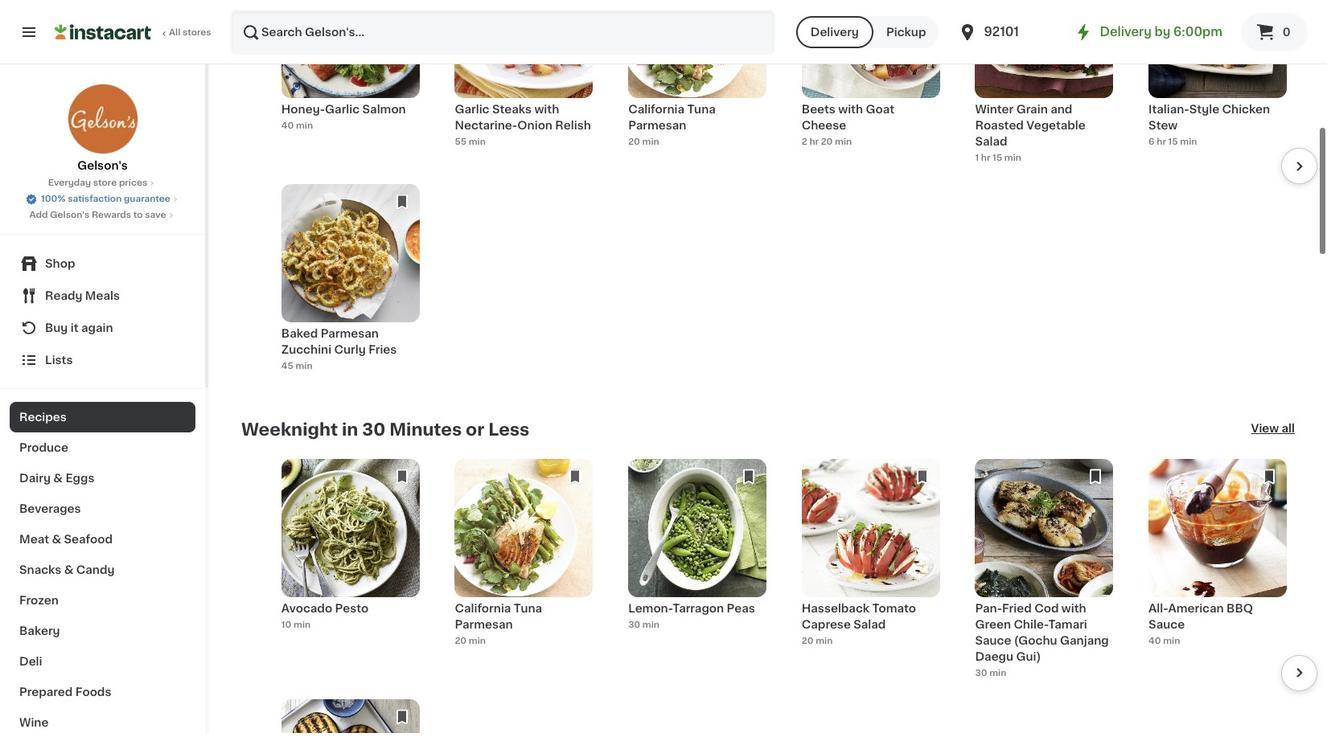 Task type: describe. For each thing, give the bounding box(es) containing it.
style
[[1190, 104, 1220, 115]]

recipe card group containing all-american bbq sauce
[[1149, 459, 1288, 657]]

lemon-
[[629, 603, 673, 615]]

garlic steaks with nectarine-onion relish
[[455, 104, 591, 131]]

add
[[29, 211, 48, 220]]

recipe card group containing avocado pesto
[[281, 459, 420, 657]]

cod
[[1035, 603, 1059, 615]]

italian-style chicken stew
[[1149, 104, 1271, 131]]

fried
[[1003, 603, 1032, 615]]

garlic inside garlic steaks with nectarine-onion relish
[[455, 104, 490, 115]]

pan-fried cod with green chile-tamari sauce (gochu ganjang daegu gui)
[[976, 603, 1109, 663]]

save
[[145, 211, 166, 220]]

salad inside winter grain and roasted vegetable salad
[[976, 136, 1008, 148]]

less
[[489, 422, 530, 439]]

1 garlic from the left
[[325, 104, 360, 115]]

view
[[1252, 423, 1280, 435]]

ganjang
[[1061, 636, 1109, 647]]

prepared foods
[[19, 687, 111, 698]]

recipe card group containing hasselback tomato caprese salad
[[802, 459, 940, 657]]

0 horizontal spatial tuna
[[514, 603, 542, 615]]

item carousel region containing honey-garlic salmon
[[241, 0, 1318, 382]]

recipe card group containing lemon-tarragon peas
[[629, 459, 767, 657]]

nectarine-
[[455, 120, 518, 131]]

bbq
[[1227, 603, 1254, 615]]

again
[[81, 323, 113, 334]]

all-american bbq sauce
[[1149, 603, 1254, 631]]

instacart logo image
[[55, 23, 151, 42]]

shop
[[45, 258, 75, 270]]

15 for winter grain and roasted vegetable salad
[[993, 154, 1003, 163]]

stores
[[183, 28, 211, 37]]

55 min
[[455, 138, 486, 146]]

2
[[802, 138, 808, 146]]

1 vertical spatial gelson's
[[50, 211, 90, 220]]

hasselback
[[802, 603, 870, 615]]

1 vertical spatial california
[[455, 603, 511, 615]]

& for snacks
[[64, 565, 74, 576]]

produce link
[[10, 433, 196, 463]]

item carousel region containing avocado pesto
[[241, 459, 1318, 734]]

rewards
[[92, 211, 131, 220]]

winter
[[976, 104, 1014, 115]]

6
[[1149, 138, 1155, 146]]

all-
[[1149, 603, 1169, 615]]

delivery by 6:00pm link
[[1075, 23, 1223, 42]]

weeknight in 30 minutes or less
[[241, 422, 530, 439]]

service type group
[[796, 16, 939, 48]]

10
[[281, 621, 292, 630]]

2 horizontal spatial 20 min
[[802, 637, 833, 646]]

2 vertical spatial parmesan
[[455, 620, 513, 631]]

40 for all-american bbq sauce
[[1149, 637, 1162, 646]]

parmesan inside baked parmesan zucchini curly fries
[[321, 328, 379, 340]]

92101
[[984, 26, 1019, 38]]

0 horizontal spatial 30
[[362, 422, 386, 439]]

gelson's logo image
[[67, 84, 138, 154]]

deli link
[[10, 647, 196, 678]]

chicken
[[1223, 104, 1271, 115]]

shop link
[[10, 248, 196, 280]]

view all link
[[1252, 421, 1295, 440]]

all
[[1282, 423, 1295, 435]]

lemon-tarragon peas
[[629, 603, 755, 615]]

lists
[[45, 355, 73, 366]]

meat & seafood
[[19, 534, 113, 546]]

honey-
[[281, 104, 325, 115]]

ready meals link
[[10, 280, 196, 312]]

frozen link
[[10, 586, 196, 616]]

peas
[[727, 603, 755, 615]]

candy
[[76, 565, 115, 576]]

prepared foods link
[[10, 678, 196, 708]]

0 horizontal spatial 20 min
[[455, 637, 486, 646]]

goat
[[866, 104, 895, 115]]

salad inside the hasselback tomato caprese salad
[[854, 620, 886, 631]]

avocado
[[281, 603, 332, 615]]

40 min for honey-garlic salmon
[[281, 122, 313, 130]]

baked parmesan zucchini curly fries
[[281, 328, 397, 356]]

1 horizontal spatial 20 min
[[629, 138, 660, 146]]

Search field
[[232, 11, 774, 53]]

1
[[976, 154, 979, 163]]

add gelson's rewards to save
[[29, 211, 166, 220]]

american
[[1169, 603, 1224, 615]]

0 button
[[1242, 13, 1308, 51]]

with inside pan-fried cod with green chile-tamari sauce (gochu ganjang daegu gui)
[[1062, 603, 1087, 615]]

0 horizontal spatial california tuna parmesan
[[455, 603, 542, 631]]

relish
[[555, 120, 591, 131]]

1 hr 15 min
[[976, 154, 1022, 163]]

prices
[[119, 179, 147, 187]]

30 min for pan-fried cod with green chile-tamari sauce (gochu ganjang daegu gui)
[[976, 669, 1007, 678]]

delivery button
[[796, 16, 874, 48]]

30 min for lemon-tarragon peas
[[629, 621, 660, 630]]

hr for beets with goat cheese
[[810, 138, 819, 146]]

all stores link
[[55, 10, 212, 55]]

hr for italian-style chicken stew
[[1157, 138, 1167, 146]]

30 for lemon-
[[629, 621, 641, 630]]

beets
[[802, 104, 836, 115]]

delivery for delivery by 6:00pm
[[1100, 26, 1152, 38]]

pickup
[[887, 27, 926, 38]]

add gelson's rewards to save link
[[29, 209, 176, 222]]

by
[[1155, 26, 1171, 38]]

recipes link
[[10, 402, 196, 433]]

steaks
[[492, 104, 532, 115]]

stew
[[1149, 120, 1178, 131]]

buy it again link
[[10, 312, 196, 344]]



Task type: vqa. For each thing, say whether or not it's contained in the screenshot.
with
yes



Task type: locate. For each thing, give the bounding box(es) containing it.
55
[[455, 138, 467, 146]]

1 vertical spatial 40
[[1149, 637, 1162, 646]]

zucchini
[[281, 344, 332, 356]]

2 horizontal spatial hr
[[1157, 138, 1167, 146]]

0 horizontal spatial california
[[455, 603, 511, 615]]

2 horizontal spatial 30
[[976, 669, 988, 678]]

recipe card group containing pan-fried cod with green chile-tamari sauce (gochu ganjang daegu gui)
[[976, 459, 1114, 680]]

with inside beets with goat cheese
[[839, 104, 863, 115]]

all stores
[[169, 28, 211, 37]]

everyday store prices
[[48, 179, 147, 187]]

1 vertical spatial parmesan
[[321, 328, 379, 340]]

0 vertical spatial california tuna parmesan
[[629, 104, 716, 131]]

1 vertical spatial 40 min
[[1149, 637, 1181, 646]]

dairy & eggs
[[19, 473, 94, 484]]

None search field
[[230, 10, 775, 55]]

garlic up nectarine-
[[455, 104, 490, 115]]

with inside garlic steaks with nectarine-onion relish
[[535, 104, 559, 115]]

gelson's up the store
[[77, 160, 128, 171]]

roasted
[[976, 120, 1024, 131]]

recipe card group containing baked parmesan zucchini curly fries
[[281, 184, 420, 382]]

prepared
[[19, 687, 73, 698]]

and
[[1051, 104, 1073, 115]]

honey-garlic salmon
[[281, 104, 406, 115]]

1 vertical spatial salad
[[854, 620, 886, 631]]

1 item carousel region from the top
[[241, 0, 1318, 382]]

1 vertical spatial tuna
[[514, 603, 542, 615]]

hr right 2
[[810, 138, 819, 146]]

1 horizontal spatial parmesan
[[455, 620, 513, 631]]

grain
[[1017, 104, 1048, 115]]

15 for italian-style chicken stew
[[1169, 138, 1178, 146]]

1 vertical spatial 30
[[629, 621, 641, 630]]

recipe card group
[[281, 184, 420, 382], [281, 459, 420, 657], [455, 459, 593, 657], [629, 459, 767, 657], [802, 459, 940, 657], [976, 459, 1114, 680], [1149, 459, 1288, 657], [281, 700, 420, 734]]

0 vertical spatial 30 min
[[629, 621, 660, 630]]

1 horizontal spatial 30
[[629, 621, 641, 630]]

0 vertical spatial salad
[[976, 136, 1008, 148]]

1 horizontal spatial salad
[[976, 136, 1008, 148]]

0 horizontal spatial delivery
[[811, 27, 859, 38]]

salad up 1 hr 15 min
[[976, 136, 1008, 148]]

everyday
[[48, 179, 91, 187]]

in
[[342, 422, 358, 439]]

1 horizontal spatial delivery
[[1100, 26, 1152, 38]]

1 horizontal spatial 30 min
[[976, 669, 1007, 678]]

gelson's down 100%
[[50, 211, 90, 220]]

2 vertical spatial 30
[[976, 669, 988, 678]]

1 horizontal spatial california
[[629, 104, 685, 115]]

0 horizontal spatial parmesan
[[321, 328, 379, 340]]

salad
[[976, 136, 1008, 148], [854, 620, 886, 631]]

onion
[[518, 120, 553, 131]]

0
[[1283, 27, 1291, 38]]

hasselback tomato caprese salad
[[802, 603, 917, 631]]

1 horizontal spatial with
[[839, 104, 863, 115]]

salad down tomato
[[854, 620, 886, 631]]

to
[[133, 211, 143, 220]]

0 vertical spatial sauce
[[1149, 620, 1185, 631]]

with up 'tamari'
[[1062, 603, 1087, 615]]

(gochu
[[1015, 636, 1058, 647]]

sauce down green
[[976, 636, 1012, 647]]

2 horizontal spatial parmesan
[[629, 120, 687, 131]]

0 horizontal spatial 30 min
[[629, 621, 660, 630]]

0 vertical spatial parmesan
[[629, 120, 687, 131]]

100%
[[41, 195, 66, 204]]

bakery link
[[10, 616, 196, 647]]

beets with goat cheese
[[802, 104, 895, 131]]

0 vertical spatial 40 min
[[281, 122, 313, 130]]

15 right "1"
[[993, 154, 1003, 163]]

gui)
[[1017, 652, 1041, 663]]

curly
[[334, 344, 366, 356]]

delivery for delivery
[[811, 27, 859, 38]]

with left the goat
[[839, 104, 863, 115]]

wine
[[19, 718, 49, 729]]

1 horizontal spatial tuna
[[688, 104, 716, 115]]

0 horizontal spatial with
[[535, 104, 559, 115]]

1 horizontal spatial 40
[[1149, 637, 1162, 646]]

winter grain and roasted vegetable salad
[[976, 104, 1086, 148]]

weeknight
[[241, 422, 338, 439]]

45
[[281, 362, 294, 371]]

hr right "1"
[[982, 154, 991, 163]]

wine link
[[10, 708, 196, 734]]

hr right the 6
[[1157, 138, 1167, 146]]

ready meals
[[45, 290, 120, 302]]

vegetable
[[1027, 120, 1086, 131]]

seafood
[[64, 534, 113, 546]]

30 down lemon- at the bottom of page
[[629, 621, 641, 630]]

min
[[296, 122, 313, 130], [469, 138, 486, 146], [643, 138, 660, 146], [835, 138, 852, 146], [1181, 138, 1198, 146], [1005, 154, 1022, 163], [296, 362, 313, 371], [294, 621, 311, 630], [643, 621, 660, 630], [469, 637, 486, 646], [816, 637, 833, 646], [1164, 637, 1181, 646], [990, 669, 1007, 678]]

foods
[[75, 687, 111, 698]]

hr
[[810, 138, 819, 146], [1157, 138, 1167, 146], [982, 154, 991, 163]]

minutes
[[390, 422, 462, 439]]

0 horizontal spatial 40
[[281, 122, 294, 130]]

& left candy
[[64, 565, 74, 576]]

pesto
[[335, 603, 369, 615]]

15
[[1169, 138, 1178, 146], [993, 154, 1003, 163]]

garlic left salmon at the top of the page
[[325, 104, 360, 115]]

2 item carousel region from the top
[[241, 459, 1318, 734]]

daegu
[[976, 652, 1014, 663]]

6 hr 15 min
[[1149, 138, 1198, 146]]

sauce down all-
[[1149, 620, 1185, 631]]

30 right in
[[362, 422, 386, 439]]

100% satisfaction guarantee button
[[25, 190, 180, 206]]

0 vertical spatial tuna
[[688, 104, 716, 115]]

& for dairy
[[53, 473, 63, 484]]

delivery by 6:00pm
[[1100, 26, 1223, 38]]

40 min for all-american bbq sauce
[[1149, 637, 1181, 646]]

hr for winter grain and roasted vegetable salad
[[982, 154, 991, 163]]

recipes
[[19, 412, 67, 423]]

meals
[[85, 290, 120, 302]]

0 vertical spatial 15
[[1169, 138, 1178, 146]]

& right meat
[[52, 534, 61, 546]]

eggs
[[65, 473, 94, 484]]

0 horizontal spatial salad
[[854, 620, 886, 631]]

1 vertical spatial &
[[52, 534, 61, 546]]

frozen
[[19, 595, 59, 607]]

1 horizontal spatial 15
[[1169, 138, 1178, 146]]

1 horizontal spatial sauce
[[1149, 620, 1185, 631]]

0 horizontal spatial sauce
[[976, 636, 1012, 647]]

california
[[629, 104, 685, 115], [455, 603, 511, 615]]

1 horizontal spatial california tuna parmesan
[[629, 104, 716, 131]]

tomato
[[873, 603, 917, 615]]

pickup button
[[874, 16, 939, 48]]

item carousel region
[[241, 0, 1318, 382], [241, 459, 1318, 734]]

beverages
[[19, 504, 81, 515]]

tarragon
[[673, 603, 724, 615]]

sauce inside all-american bbq sauce
[[1149, 620, 1185, 631]]

0 vertical spatial &
[[53, 473, 63, 484]]

45 min
[[281, 362, 313, 371]]

40
[[281, 122, 294, 130], [1149, 637, 1162, 646]]

2 vertical spatial &
[[64, 565, 74, 576]]

with up onion
[[535, 104, 559, 115]]

avocado pesto
[[281, 603, 369, 615]]

0 horizontal spatial hr
[[810, 138, 819, 146]]

1 vertical spatial item carousel region
[[241, 459, 1318, 734]]

0 horizontal spatial 15
[[993, 154, 1003, 163]]

delivery left by
[[1100, 26, 1152, 38]]

30 for pan-
[[976, 669, 988, 678]]

caprese
[[802, 620, 851, 631]]

& left the eggs
[[53, 473, 63, 484]]

or
[[466, 422, 485, 439]]

0 vertical spatial 40
[[281, 122, 294, 130]]

delivery left pickup at top right
[[811, 27, 859, 38]]

fries
[[369, 344, 397, 356]]

recipe card group containing california tuna parmesan
[[455, 459, 593, 657]]

1 vertical spatial sauce
[[976, 636, 1012, 647]]

92101 button
[[959, 10, 1055, 55]]

& inside "link"
[[52, 534, 61, 546]]

sauce inside pan-fried cod with green chile-tamari sauce (gochu ganjang daegu gui)
[[976, 636, 1012, 647]]

0 vertical spatial gelson's
[[77, 160, 128, 171]]

1 horizontal spatial 40 min
[[1149, 637, 1181, 646]]

0 vertical spatial 30
[[362, 422, 386, 439]]

gelson's
[[77, 160, 128, 171], [50, 211, 90, 220]]

everyday store prices link
[[48, 177, 157, 190]]

20
[[629, 138, 640, 146], [821, 138, 833, 146], [455, 637, 467, 646], [802, 637, 814, 646]]

30 min down lemon- at the bottom of page
[[629, 621, 660, 630]]

15 down stew
[[1169, 138, 1178, 146]]

1 vertical spatial 30 min
[[976, 669, 1007, 678]]

buy
[[45, 323, 68, 334]]

40 for honey-garlic salmon
[[281, 122, 294, 130]]

ready
[[45, 290, 82, 302]]

10 min
[[281, 621, 311, 630]]

pan-
[[976, 603, 1003, 615]]

1 horizontal spatial hr
[[982, 154, 991, 163]]

40 down all-
[[1149, 637, 1162, 646]]

40 down honey-
[[281, 122, 294, 130]]

40 min down honey-
[[281, 122, 313, 130]]

with
[[535, 104, 559, 115], [839, 104, 863, 115], [1062, 603, 1087, 615]]

1 horizontal spatial garlic
[[455, 104, 490, 115]]

california tuna parmesan
[[629, 104, 716, 131], [455, 603, 542, 631]]

view all
[[1252, 423, 1295, 435]]

2 garlic from the left
[[455, 104, 490, 115]]

30
[[362, 422, 386, 439], [629, 621, 641, 630], [976, 669, 988, 678]]

delivery inside button
[[811, 27, 859, 38]]

salmon
[[363, 104, 406, 115]]

lists link
[[10, 344, 196, 377]]

& for meat
[[52, 534, 61, 546]]

0 horizontal spatial 40 min
[[281, 122, 313, 130]]

2 horizontal spatial with
[[1062, 603, 1087, 615]]

1 vertical spatial 15
[[993, 154, 1003, 163]]

40 min down all-
[[1149, 637, 1181, 646]]

0 horizontal spatial garlic
[[325, 104, 360, 115]]

satisfaction
[[68, 195, 122, 204]]

1 vertical spatial california tuna parmesan
[[455, 603, 542, 631]]

0 vertical spatial item carousel region
[[241, 0, 1318, 382]]

30 min down daegu
[[976, 669, 1007, 678]]

0 vertical spatial california
[[629, 104, 685, 115]]

30 down daegu
[[976, 669, 988, 678]]



